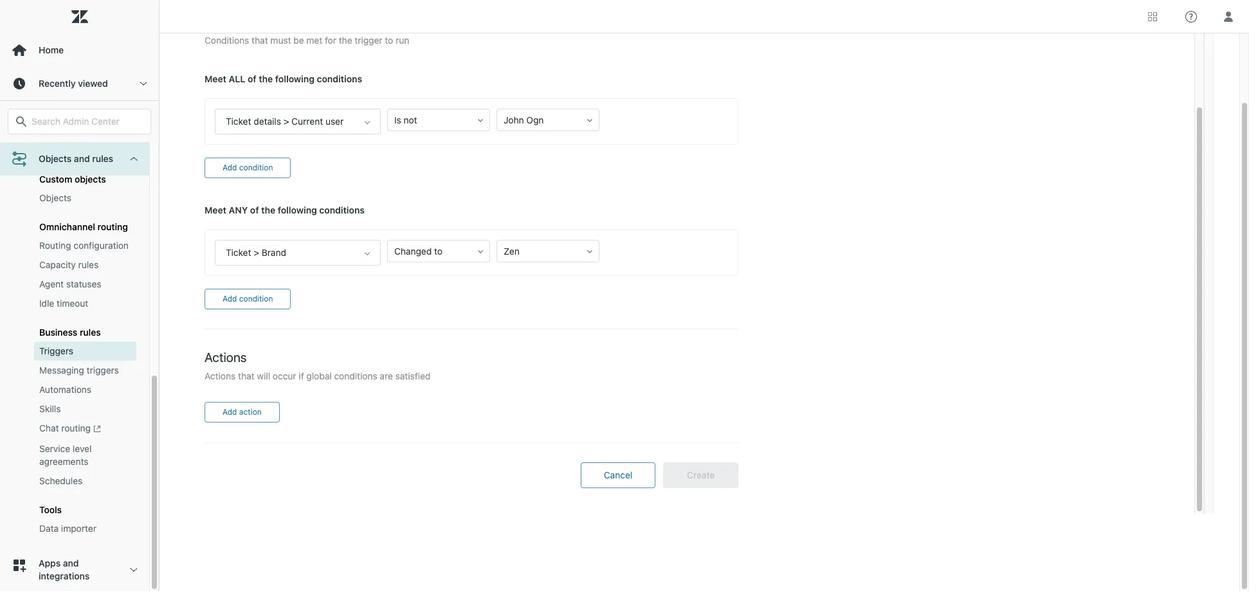 Task type: vqa. For each thing, say whether or not it's contained in the screenshot.
Skills link
yes



Task type: locate. For each thing, give the bounding box(es) containing it.
importer
[[61, 523, 96, 534]]

0 vertical spatial and
[[74, 153, 90, 164]]

help image
[[1185, 11, 1197, 22]]

rules up objects
[[92, 153, 113, 164]]

capacity rules link
[[34, 256, 136, 275]]

routing configuration link
[[34, 236, 136, 256]]

idle timeout element
[[39, 297, 88, 310]]

objects down custom
[[39, 193, 71, 203]]

and inside apps and integrations
[[63, 557, 79, 568]]

routing
[[97, 221, 128, 232], [61, 423, 91, 434]]

rules up triggers link
[[80, 327, 101, 338]]

automations link
[[34, 380, 136, 400]]

objects inside dropdown button
[[39, 153, 72, 164]]

and inside dropdown button
[[74, 153, 90, 164]]

objects and rules
[[39, 153, 113, 164]]

and up integrations
[[63, 557, 79, 568]]

automations element
[[39, 384, 91, 396]]

tree item containing settings
[[0, 0, 149, 548]]

agent statuses
[[39, 279, 101, 290]]

Search Admin Center field
[[32, 116, 143, 127]]

omnichannel routing element
[[39, 221, 128, 232]]

skills element
[[39, 403, 61, 416]]

0 horizontal spatial routing
[[61, 423, 91, 434]]

1 vertical spatial and
[[63, 557, 79, 568]]

rules inside dropdown button
[[92, 153, 113, 164]]

service level agreements element
[[39, 442, 131, 468]]

custom
[[39, 174, 72, 185]]

agent statuses element
[[39, 278, 101, 291]]

user menu image
[[1220, 8, 1237, 25]]

1 horizontal spatial routing
[[97, 221, 128, 232]]

0 vertical spatial objects
[[39, 153, 72, 164]]

and for objects
[[74, 153, 90, 164]]

messaging triggers
[[39, 365, 119, 376]]

none search field inside primary element
[[1, 109, 158, 134]]

capacity
[[39, 259, 76, 270]]

configuration
[[74, 240, 129, 251]]

routing for omnichannel routing
[[97, 221, 128, 232]]

routing up level
[[61, 423, 91, 434]]

rules for business rules
[[80, 327, 101, 338]]

omnichannel
[[39, 221, 95, 232]]

chat
[[39, 423, 59, 434]]

settings link
[[34, 141, 136, 160]]

1 vertical spatial routing
[[61, 423, 91, 434]]

and up objects
[[74, 153, 90, 164]]

objects up custom
[[39, 153, 72, 164]]

and
[[74, 153, 90, 164], [63, 557, 79, 568]]

objects
[[75, 174, 106, 185]]

automations
[[39, 384, 91, 395]]

triggers
[[87, 365, 119, 376]]

home button
[[0, 33, 159, 67]]

home
[[39, 44, 64, 55]]

data importer link
[[34, 519, 136, 538]]

0 vertical spatial rules
[[92, 153, 113, 164]]

0 vertical spatial routing
[[97, 221, 128, 232]]

tree item
[[0, 0, 149, 548]]

objects
[[39, 153, 72, 164], [39, 193, 71, 203]]

objects link
[[34, 189, 136, 208]]

agent
[[39, 279, 64, 290]]

idle timeout link
[[34, 294, 136, 313]]

rules
[[92, 153, 113, 164], [78, 259, 99, 270], [80, 327, 101, 338]]

objects for objects and rules
[[39, 153, 72, 164]]

objects inside 'group'
[[39, 193, 71, 203]]

routing up configuration
[[97, 221, 128, 232]]

objects and rules button
[[0, 142, 149, 176]]

data importer
[[39, 523, 96, 534]]

2 vertical spatial rules
[[80, 327, 101, 338]]

business rules
[[39, 327, 101, 338]]

tree containing settings
[[0, 0, 159, 591]]

level
[[73, 443, 92, 454]]

triggers element
[[39, 345, 73, 358]]

data
[[39, 523, 59, 534]]

idle
[[39, 298, 54, 309]]

rules down routing configuration link
[[78, 259, 99, 270]]

data importer element
[[39, 522, 96, 535]]

business rules element
[[39, 327, 101, 338]]

1 vertical spatial objects
[[39, 193, 71, 203]]

None search field
[[1, 109, 158, 134]]

skills link
[[34, 400, 136, 419]]

tree
[[0, 0, 159, 591]]

skills
[[39, 403, 61, 414]]

idle timeout
[[39, 298, 88, 309]]

1 vertical spatial rules
[[78, 259, 99, 270]]

tools element
[[39, 504, 62, 515]]

triggers link
[[34, 342, 136, 361]]

routing for chat routing
[[61, 423, 91, 434]]



Task type: describe. For each thing, give the bounding box(es) containing it.
recently viewed button
[[0, 67, 159, 100]]

messaging
[[39, 365, 84, 376]]

primary element
[[0, 0, 160, 591]]

omnichannel routing
[[39, 221, 128, 232]]

messaging triggers element
[[39, 364, 119, 377]]

and for apps
[[63, 557, 79, 568]]

chat routing element
[[39, 422, 101, 436]]

service level agreements link
[[34, 439, 136, 471]]

routing
[[39, 240, 71, 251]]

routing configuration element
[[39, 239, 129, 252]]

tools
[[39, 504, 62, 515]]

service
[[39, 443, 70, 454]]

service level agreements
[[39, 443, 92, 467]]

objects element
[[39, 192, 71, 205]]

triggers
[[39, 346, 73, 357]]

routing configuration
[[39, 240, 129, 251]]

schedules element
[[39, 474, 83, 487]]

chat routing link
[[34, 419, 136, 439]]

timeout
[[57, 298, 88, 309]]

agreements
[[39, 456, 88, 467]]

zendesk products image
[[1148, 12, 1157, 21]]

apps and integrations button
[[0, 548, 149, 591]]

settings
[[39, 145, 74, 156]]

viewed
[[78, 78, 108, 89]]

objects and rules group
[[0, 30, 149, 548]]

objects for objects
[[39, 193, 71, 203]]

custom objects
[[39, 174, 106, 185]]

apps
[[39, 557, 61, 568]]

agent statuses link
[[34, 275, 136, 294]]

rules for capacity rules
[[78, 259, 99, 270]]

recently
[[39, 78, 76, 89]]

apps and integrations
[[39, 557, 90, 581]]

tree item inside primary element
[[0, 0, 149, 548]]

business
[[39, 327, 77, 338]]

chat routing
[[39, 423, 91, 434]]

statuses
[[66, 279, 101, 290]]

custom objects element
[[39, 174, 106, 185]]

capacity rules element
[[39, 259, 99, 272]]

schedules link
[[34, 471, 136, 490]]

capacity rules
[[39, 259, 99, 270]]

schedules
[[39, 475, 83, 486]]

settings element
[[39, 144, 74, 157]]

integrations
[[39, 570, 90, 581]]

messaging triggers link
[[34, 361, 136, 380]]

recently viewed
[[39, 78, 108, 89]]



